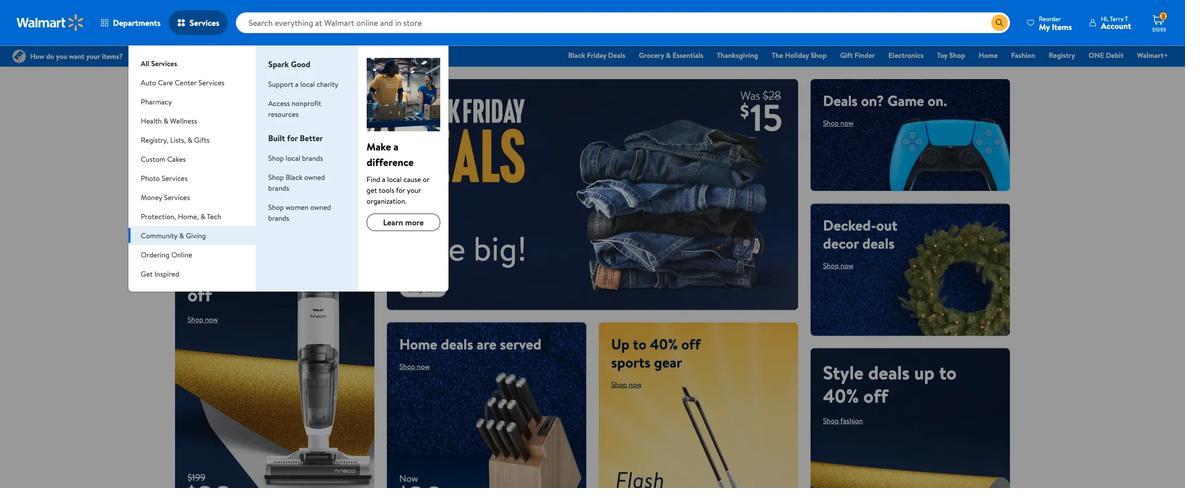 Task type: describe. For each thing, give the bounding box(es) containing it.
custom
[[141, 154, 165, 164]]

tech
[[207, 212, 221, 222]]

& for wellness
[[164, 116, 168, 126]]

shop now for high tech gifts, huge savings
[[188, 136, 218, 146]]

fashion
[[1011, 50, 1035, 60]]

style
[[823, 360, 864, 386]]

custom cakes
[[141, 154, 186, 164]]

off for style deals up to 40% off
[[863, 383, 888, 409]]

shop women owned brands
[[268, 202, 331, 223]]

nonprofit
[[292, 98, 321, 108]]

women
[[286, 202, 309, 212]]

get
[[367, 185, 377, 195]]

gift
[[840, 50, 853, 60]]

owned for shop women owned brands
[[310, 202, 331, 212]]

save
[[399, 225, 466, 271]]

pharmacy button
[[128, 92, 256, 111]]

online
[[171, 250, 192, 260]]

hi,
[[1101, 14, 1109, 23]]

organization.
[[367, 196, 407, 206]]

protection,
[[141, 212, 176, 222]]

decked-out decor deals
[[823, 215, 898, 254]]

built
[[268, 133, 285, 144]]

thanksgiving link
[[712, 50, 763, 61]]

black friday deals link
[[564, 50, 630, 61]]

now for home deals are served
[[417, 362, 430, 372]]

$10.93
[[1152, 26, 1166, 33]]

3
[[1162, 12, 1165, 21]]

care
[[158, 77, 173, 88]]

40% inside up to 40% off sports gear
[[650, 334, 678, 355]]

gift finder link
[[835, 50, 880, 61]]

gear
[[654, 353, 682, 373]]

deals for style deals up to 40% off
[[868, 360, 910, 386]]

savings
[[188, 109, 233, 129]]

get inspired
[[141, 269, 179, 279]]

to for home
[[212, 259, 230, 285]]

one
[[1089, 50, 1104, 60]]

home for home deals up to 30% off
[[188, 235, 236, 261]]

pharmacy
[[141, 97, 172, 107]]

make a difference find a local cause or get tools for your organization.
[[367, 139, 430, 206]]

owned for shop black owned brands
[[304, 172, 325, 182]]

your
[[407, 185, 421, 195]]

Walmart Site-Wide search field
[[236, 12, 1010, 33]]

a for make
[[394, 139, 399, 154]]

ordering online button
[[128, 246, 256, 265]]

giving
[[186, 231, 206, 241]]

on?
[[861, 91, 884, 111]]

services button
[[169, 10, 228, 35]]

electronics
[[888, 50, 924, 60]]

shop now for save big!
[[408, 285, 438, 295]]

shop inside shop black owned brands
[[268, 172, 284, 182]]

health & wellness button
[[128, 111, 256, 131]]

difference
[[367, 155, 414, 169]]

cakes
[[167, 154, 186, 164]]

deals for home deals are served
[[441, 334, 473, 355]]

walmart+ link
[[1132, 50, 1173, 61]]

the holiday shop
[[772, 50, 827, 60]]

shop women owned brands link
[[268, 202, 331, 223]]

shop now for decked-out decor deals
[[823, 261, 854, 271]]

now for up to 40% off sports gear
[[629, 380, 642, 390]]

black friday deals
[[568, 50, 625, 60]]

0 vertical spatial local
[[300, 79, 315, 89]]

learn more
[[383, 217, 424, 228]]

walmart image
[[17, 15, 84, 31]]

one debit link
[[1084, 50, 1128, 61]]

grocery
[[639, 50, 664, 60]]

to for style
[[939, 360, 957, 386]]

health
[[141, 116, 162, 126]]

protection, home, & tech button
[[128, 207, 256, 226]]

reorder my items
[[1039, 14, 1072, 32]]

on.
[[928, 91, 947, 111]]

sports
[[611, 353, 651, 373]]

up for style deals up to 40% off
[[914, 360, 935, 386]]

one debit
[[1089, 50, 1124, 60]]

grocery & essentials link
[[634, 50, 708, 61]]

custom cakes button
[[128, 150, 256, 169]]

photo
[[141, 173, 160, 183]]

services for photo services
[[162, 173, 188, 183]]

or
[[423, 174, 430, 184]]

home for home
[[979, 50, 998, 60]]

big!
[[473, 225, 527, 271]]

up
[[611, 334, 629, 355]]

debit
[[1106, 50, 1124, 60]]

shop fashion
[[823, 416, 863, 426]]

photo services
[[141, 173, 188, 183]]

grocery & essentials
[[639, 50, 703, 60]]

registry,
[[141, 135, 168, 145]]

departments button
[[92, 10, 169, 35]]

find
[[367, 174, 380, 184]]

shop now link for home deals are served
[[399, 362, 430, 372]]

to inside up to 40% off sports gear
[[633, 334, 647, 355]]

money services
[[141, 192, 190, 203]]

home deals up to 30% off
[[188, 235, 282, 308]]

registry, lists, & gifts button
[[128, 131, 256, 150]]

friday
[[587, 50, 606, 60]]

decked-
[[823, 215, 876, 235]]

shop local brands
[[268, 153, 323, 163]]

black inside black friday deals link
[[568, 50, 585, 60]]

better
[[300, 133, 323, 144]]

1 vertical spatial local
[[286, 153, 300, 163]]

1 horizontal spatial a
[[382, 174, 385, 184]]

& left tech at left
[[201, 212, 205, 222]]

clear search field text image
[[979, 19, 987, 27]]

health & wellness
[[141, 116, 197, 126]]

spark
[[268, 59, 289, 70]]

services up high
[[198, 77, 224, 88]]

home link
[[974, 50, 1002, 61]]

a for support
[[295, 79, 299, 89]]

now for decked-out decor deals
[[841, 261, 854, 271]]

photo services button
[[128, 169, 256, 188]]

center
[[175, 77, 197, 88]]



Task type: locate. For each thing, give the bounding box(es) containing it.
home,
[[178, 212, 199, 222]]

the
[[772, 50, 783, 60]]

shop now link for high tech gifts, huge savings
[[188, 136, 218, 146]]

1 vertical spatial black
[[286, 172, 302, 182]]

search icon image
[[995, 19, 1004, 27]]

charity
[[317, 79, 338, 89]]

0 vertical spatial off
[[188, 282, 212, 308]]

2 horizontal spatial a
[[394, 139, 399, 154]]

0 horizontal spatial 40%
[[650, 334, 678, 355]]

a up difference
[[394, 139, 399, 154]]

0 vertical spatial black
[[568, 50, 585, 60]]

shop now for home deals up to 30% off
[[188, 315, 218, 325]]

walmart+
[[1137, 50, 1168, 60]]

auto care center services
[[141, 77, 224, 88]]

account
[[1101, 20, 1131, 32]]

all services
[[141, 58, 177, 68]]

brands
[[302, 153, 323, 163], [268, 183, 289, 193], [268, 213, 289, 223]]

2 vertical spatial brands
[[268, 213, 289, 223]]

cause
[[403, 174, 421, 184]]

more
[[405, 217, 424, 228]]

brands inside shop black owned brands
[[268, 183, 289, 193]]

2 horizontal spatial off
[[863, 383, 888, 409]]

owned inside the shop women owned brands
[[310, 202, 331, 212]]

2 horizontal spatial home
[[979, 50, 998, 60]]

services down cakes
[[162, 173, 188, 183]]

a right "find"
[[382, 174, 385, 184]]

now
[[399, 473, 418, 486]]

1 vertical spatial owned
[[310, 202, 331, 212]]

protection, home, & tech
[[141, 212, 221, 222]]

services inside popup button
[[190, 17, 219, 28]]

services up all services link
[[190, 17, 219, 28]]

shop now
[[823, 118, 854, 128], [188, 136, 218, 146], [823, 261, 854, 271], [408, 285, 438, 295], [188, 315, 218, 325], [399, 362, 430, 372], [611, 380, 642, 390]]

all services link
[[128, 46, 256, 73]]

save big!
[[399, 225, 527, 271]]

gift finder
[[840, 50, 875, 60]]

brands for women
[[268, 213, 289, 223]]

was dollar $199, now dollar 99 group
[[175, 472, 232, 489]]

decor
[[823, 233, 859, 254]]

1 vertical spatial a
[[394, 139, 399, 154]]

off for home deals up to 30% off
[[188, 282, 212, 308]]

off inside style deals up to 40% off
[[863, 383, 888, 409]]

0 horizontal spatial home
[[188, 235, 236, 261]]

1 horizontal spatial off
[[681, 334, 701, 355]]

0 vertical spatial up
[[188, 259, 208, 285]]

shop fashion link
[[823, 416, 863, 426]]

owned
[[304, 172, 325, 182], [310, 202, 331, 212]]

support
[[268, 79, 293, 89]]

built for better
[[268, 133, 323, 144]]

services up protection, home, & tech
[[164, 192, 190, 203]]

registry
[[1049, 50, 1075, 60]]

served
[[500, 334, 542, 355]]

2 vertical spatial a
[[382, 174, 385, 184]]

1 horizontal spatial for
[[396, 185, 405, 195]]

t
[[1125, 14, 1128, 23]]

gifts
[[194, 135, 209, 145]]

up to 40% off sports gear
[[611, 334, 701, 373]]

1 vertical spatial for
[[396, 185, 405, 195]]

spark good
[[268, 59, 310, 70]]

local
[[300, 79, 315, 89], [286, 153, 300, 163], [387, 174, 402, 184]]

off inside home deals up to 30% off
[[188, 282, 212, 308]]

registry, lists, & gifts
[[141, 135, 209, 145]]

services right all
[[151, 58, 177, 68]]

0 horizontal spatial to
[[212, 259, 230, 285]]

0 horizontal spatial a
[[295, 79, 299, 89]]

get inspired button
[[128, 265, 256, 284]]

my
[[1039, 21, 1050, 32]]

now for high tech gifts, huge savings
[[205, 136, 218, 146]]

deals on? game on.
[[823, 91, 947, 111]]

tech
[[222, 91, 250, 111]]

shop now for home deals are served
[[399, 362, 430, 372]]

learn
[[383, 217, 403, 228]]

0 vertical spatial home
[[979, 50, 998, 60]]

for left your
[[396, 185, 405, 195]]

local inside make a difference find a local cause or get tools for your organization.
[[387, 174, 402, 184]]

shop inside the shop women owned brands
[[268, 202, 284, 212]]

items
[[1052, 21, 1072, 32]]

huge
[[290, 91, 321, 111]]

0 horizontal spatial black
[[286, 172, 302, 182]]

registry link
[[1044, 50, 1080, 61]]

up inside home deals up to 30% off
[[188, 259, 208, 285]]

services
[[190, 17, 219, 28], [151, 58, 177, 68], [198, 77, 224, 88], [162, 173, 188, 183], [164, 192, 190, 203]]

home inside home deals up to 30% off
[[188, 235, 236, 261]]

game
[[888, 91, 924, 111]]

now
[[841, 118, 854, 128], [205, 136, 218, 146], [841, 261, 854, 271], [425, 285, 438, 295], [205, 315, 218, 325], [417, 362, 430, 372], [629, 380, 642, 390]]

1 horizontal spatial to
[[633, 334, 647, 355]]

deals inside home deals up to 30% off
[[241, 235, 282, 261]]

auto
[[141, 77, 156, 88]]

get
[[141, 269, 153, 279]]

a right the support
[[295, 79, 299, 89]]

1 vertical spatial deals
[[823, 91, 858, 111]]

0 horizontal spatial for
[[287, 133, 298, 144]]

services inside dropdown button
[[162, 173, 188, 183]]

1 horizontal spatial 40%
[[823, 383, 859, 409]]

high
[[188, 91, 218, 111]]

shop now link for decked-out decor deals
[[823, 261, 854, 271]]

deals inside decked-out decor deals
[[862, 233, 895, 254]]

now dollar 39 null group
[[387, 473, 443, 489]]

& for essentials
[[666, 50, 671, 60]]

& right grocery
[[666, 50, 671, 60]]

services for all services
[[151, 58, 177, 68]]

style deals up to 40% off
[[823, 360, 957, 409]]

deals left on?
[[823, 91, 858, 111]]

1 vertical spatial brands
[[268, 183, 289, 193]]

black left friday
[[568, 50, 585, 60]]

0 vertical spatial deals
[[608, 50, 625, 60]]

hi, terry t account
[[1101, 14, 1131, 32]]

owned right women
[[310, 202, 331, 212]]

deals for home deals up to 30% off
[[241, 235, 282, 261]]

electronics link
[[884, 50, 928, 61]]

make
[[367, 139, 391, 154]]

to inside home deals up to 30% off
[[212, 259, 230, 285]]

& left giving
[[179, 231, 184, 241]]

brands down better
[[302, 153, 323, 163]]

lists,
[[170, 135, 186, 145]]

deals inside style deals up to 40% off
[[868, 360, 910, 386]]

are
[[477, 334, 496, 355]]

resources
[[268, 109, 299, 119]]

1 vertical spatial 40%
[[823, 383, 859, 409]]

Search search field
[[236, 12, 1010, 33]]

up for home deals up to 30% off
[[188, 259, 208, 285]]

1 horizontal spatial up
[[914, 360, 935, 386]]

1 horizontal spatial home
[[399, 334, 437, 355]]

now for deals on? game on.
[[841, 118, 854, 128]]

shop now link for up to 40% off sports gear
[[611, 380, 642, 390]]

for right built
[[287, 133, 298, 144]]

$199
[[188, 472, 205, 485]]

now inside shop now link
[[425, 285, 438, 295]]

local down built for better at the top of the page
[[286, 153, 300, 163]]

high tech gifts, huge savings
[[188, 91, 321, 129]]

0 horizontal spatial deals
[[608, 50, 625, 60]]

the holiday shop link
[[767, 50, 831, 61]]

deals right friday
[[608, 50, 625, 60]]

access nonprofit resources link
[[268, 98, 321, 119]]

& left gifts
[[188, 135, 192, 145]]

2 vertical spatial local
[[387, 174, 402, 184]]

2 vertical spatial home
[[399, 334, 437, 355]]

brands for black
[[268, 183, 289, 193]]

1 vertical spatial to
[[633, 334, 647, 355]]

ordering online
[[141, 250, 192, 260]]

1 horizontal spatial black
[[568, 50, 585, 60]]

tools
[[379, 185, 394, 195]]

deals
[[862, 233, 895, 254], [241, 235, 282, 261], [441, 334, 473, 355], [868, 360, 910, 386]]

40% inside style deals up to 40% off
[[823, 383, 859, 409]]

departments
[[113, 17, 161, 28]]

up inside style deals up to 40% off
[[914, 360, 935, 386]]

1 horizontal spatial deals
[[823, 91, 858, 111]]

& right the health
[[164, 116, 168, 126]]

shop now link for save big!
[[399, 282, 447, 298]]

for inside make a difference find a local cause or get tools for your organization.
[[396, 185, 405, 195]]

toy shop link
[[932, 50, 970, 61]]

1 vertical spatial home
[[188, 235, 236, 261]]

0 vertical spatial brands
[[302, 153, 323, 163]]

community & giving button
[[128, 226, 256, 246]]

2 vertical spatial to
[[939, 360, 957, 386]]

to inside style deals up to 40% off
[[939, 360, 957, 386]]

brands inside the shop women owned brands
[[268, 213, 289, 223]]

off inside up to 40% off sports gear
[[681, 334, 701, 355]]

1 vertical spatial up
[[914, 360, 935, 386]]

black inside shop black owned brands
[[286, 172, 302, 182]]

fashion
[[840, 416, 863, 426]]

40% right up
[[650, 334, 678, 355]]

black down shop local brands
[[286, 172, 302, 182]]

& for giving
[[179, 231, 184, 241]]

40%
[[650, 334, 678, 355], [823, 383, 859, 409]]

now for home deals up to 30% off
[[205, 315, 218, 325]]

now for save big!
[[425, 285, 438, 295]]

shop now link for deals on? game on.
[[823, 118, 854, 128]]

black
[[568, 50, 585, 60], [286, 172, 302, 182]]

0 vertical spatial 40%
[[650, 334, 678, 355]]

toy
[[937, 50, 948, 60]]

access nonprofit resources
[[268, 98, 321, 119]]

0 vertical spatial to
[[212, 259, 230, 285]]

shop now for up to 40% off sports gear
[[611, 380, 642, 390]]

services for money services
[[164, 192, 190, 203]]

brands up women
[[268, 183, 289, 193]]

home for home deals are served
[[399, 334, 437, 355]]

0 horizontal spatial up
[[188, 259, 208, 285]]

2 vertical spatial off
[[863, 383, 888, 409]]

shop now for deals on? game on.
[[823, 118, 854, 128]]

0 horizontal spatial off
[[188, 282, 212, 308]]

40% up shop fashion
[[823, 383, 859, 409]]

off
[[188, 282, 212, 308], [681, 334, 701, 355], [863, 383, 888, 409]]

1 vertical spatial off
[[681, 334, 701, 355]]

community & giving image
[[367, 58, 440, 132]]

shop now link for home deals up to 30% off
[[188, 315, 218, 325]]

brands down women
[[268, 213, 289, 223]]

inspired
[[154, 269, 179, 279]]

0 vertical spatial owned
[[304, 172, 325, 182]]

up
[[188, 259, 208, 285], [914, 360, 935, 386]]

0 vertical spatial for
[[287, 133, 298, 144]]

0 vertical spatial a
[[295, 79, 299, 89]]

money services button
[[128, 188, 256, 207]]

local up huge
[[300, 79, 315, 89]]

local up tools
[[387, 174, 402, 184]]

2 horizontal spatial to
[[939, 360, 957, 386]]

shop local brands link
[[268, 153, 323, 163]]

owned inside shop black owned brands
[[304, 172, 325, 182]]

owned down shop local brands
[[304, 172, 325, 182]]



Task type: vqa. For each thing, say whether or not it's contained in the screenshot.
bottom off
yes



